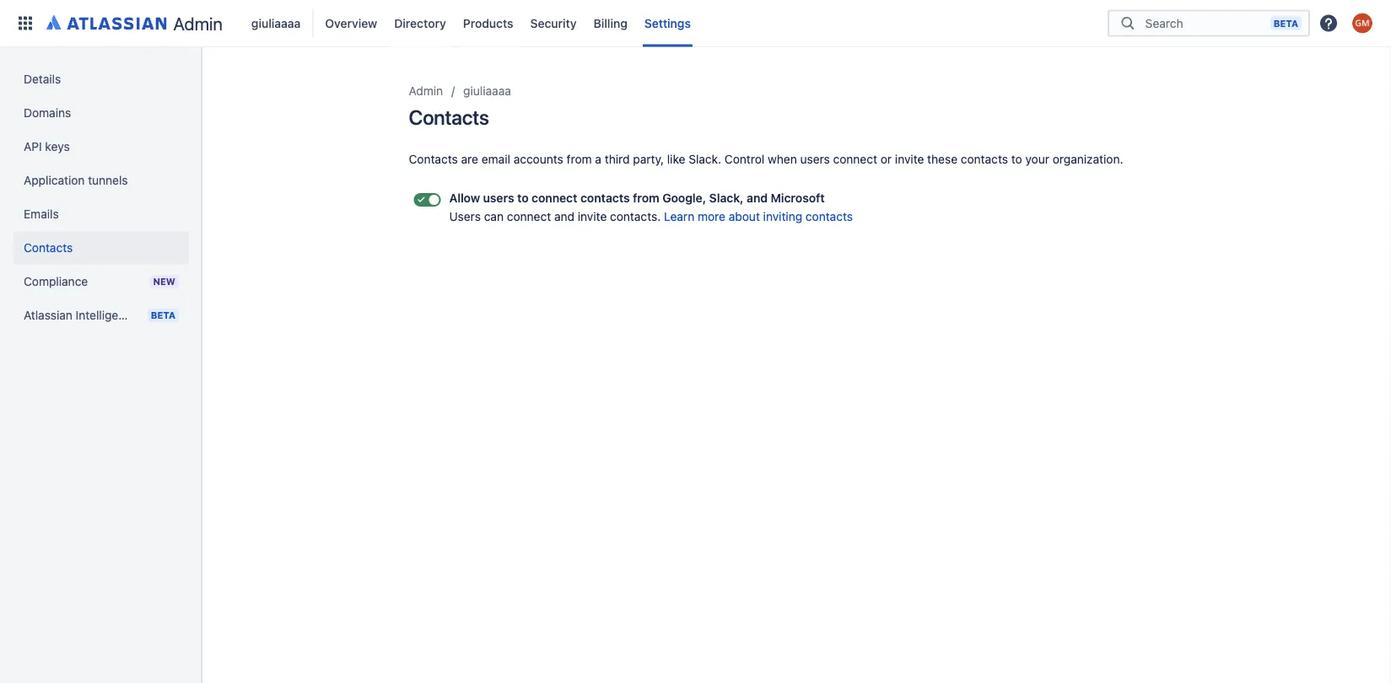 Task type: describe. For each thing, give the bounding box(es) containing it.
from inside allow users to connect contacts from google, slack, and microsoft users can connect and invite contacts. learn more about inviting contacts
[[633, 191, 660, 205]]

atlassian intelligence
[[24, 308, 138, 322]]

contacts.
[[610, 210, 661, 224]]

directory
[[394, 16, 446, 30]]

tunnels
[[88, 173, 128, 187]]

check image
[[415, 193, 428, 207]]

accounts
[[514, 152, 564, 166]]

users
[[449, 210, 481, 224]]

admin inside global navigation element
[[173, 13, 223, 34]]

a
[[595, 152, 602, 166]]

help icon image
[[1319, 13, 1339, 33]]

learn more about inviting contacts link
[[664, 210, 853, 224]]

cross image
[[427, 193, 440, 207]]

application tunnels
[[24, 173, 128, 187]]

1 vertical spatial admin link
[[409, 81, 443, 101]]

to inside allow users to connect contacts from google, slack, and microsoft users can connect and invite contacts. learn more about inviting contacts
[[517, 191, 529, 205]]

or
[[881, 152, 892, 166]]

third
[[605, 152, 630, 166]]

invite inside allow users to connect contacts from google, slack, and microsoft users can connect and invite contacts. learn more about inviting contacts
[[578, 210, 607, 224]]

toggle navigation image
[[186, 68, 223, 101]]

Search field
[[1141, 8, 1271, 38]]

api keys link
[[14, 130, 189, 164]]

allow users to connect contacts from google, slack, and microsoft users can connect and invite contacts. learn more about inviting contacts
[[449, 191, 853, 224]]

1 vertical spatial contacts
[[409, 152, 458, 166]]

0 vertical spatial to
[[1012, 152, 1023, 166]]

new
[[153, 276, 176, 287]]

settings link
[[640, 10, 696, 37]]

1 horizontal spatial giuliaaaa link
[[464, 81, 511, 101]]

products
[[463, 16, 514, 30]]

email
[[482, 152, 511, 166]]

overview
[[325, 16, 377, 30]]

keys
[[45, 140, 70, 154]]

can
[[484, 210, 504, 224]]

slack.
[[689, 152, 722, 166]]

directory link
[[389, 10, 451, 37]]

account image
[[1353, 13, 1373, 33]]

global navigation element
[[10, 0, 1108, 47]]

overview link
[[320, 10, 383, 37]]

0 horizontal spatial from
[[567, 152, 592, 166]]

intelligence
[[76, 308, 138, 322]]

search icon image
[[1118, 15, 1139, 32]]

security link
[[525, 10, 582, 37]]

details link
[[14, 62, 189, 96]]

more
[[698, 210, 726, 224]]

1 horizontal spatial users
[[801, 152, 830, 166]]

control
[[725, 152, 765, 166]]

emails
[[24, 207, 59, 221]]

1 horizontal spatial giuliaaaa
[[464, 84, 511, 98]]



Task type: locate. For each thing, give the bounding box(es) containing it.
contacts left the are
[[409, 152, 458, 166]]

1 horizontal spatial from
[[633, 191, 660, 205]]

0 horizontal spatial invite
[[578, 210, 607, 224]]

0 horizontal spatial giuliaaaa link
[[246, 10, 306, 37]]

connect left or
[[833, 152, 878, 166]]

billing
[[594, 16, 628, 30]]

giuliaaaa
[[251, 16, 301, 30], [464, 84, 511, 98]]

like
[[667, 152, 686, 166]]

0 vertical spatial contacts
[[961, 152, 1009, 166]]

from left a
[[567, 152, 592, 166]]

0 vertical spatial giuliaaaa link
[[246, 10, 306, 37]]

to left your at the top right of page
[[1012, 152, 1023, 166]]

admin link down directory link at left
[[409, 81, 443, 101]]

admin link up details link
[[41, 10, 229, 37]]

0 vertical spatial from
[[567, 152, 592, 166]]

to
[[1012, 152, 1023, 166], [517, 191, 529, 205]]

0 horizontal spatial admin link
[[41, 10, 229, 37]]

these
[[928, 152, 958, 166]]

admin link
[[41, 10, 229, 37], [409, 81, 443, 101]]

1 vertical spatial connect
[[532, 191, 578, 205]]

users up can
[[483, 191, 514, 205]]

1 vertical spatial admin
[[409, 84, 443, 98]]

0 vertical spatial contacts
[[409, 105, 489, 129]]

contacts down emails
[[24, 241, 73, 255]]

api
[[24, 140, 42, 154]]

billing link
[[589, 10, 633, 37]]

giuliaaaa left overview
[[251, 16, 301, 30]]

and
[[747, 191, 768, 205], [554, 210, 575, 224]]

0 vertical spatial admin
[[173, 13, 223, 34]]

emails link
[[14, 197, 189, 231]]

contacts
[[961, 152, 1009, 166], [581, 191, 630, 205], [806, 210, 853, 224]]

1 horizontal spatial to
[[1012, 152, 1023, 166]]

giuliaaaa link down products link
[[464, 81, 511, 101]]

contacts inside contacts link
[[24, 241, 73, 255]]

security
[[530, 16, 577, 30]]

1 horizontal spatial invite
[[895, 152, 924, 166]]

contacts are email accounts from a third party, like slack. control when users connect or invite these contacts to your organization.
[[409, 152, 1124, 166]]

organization.
[[1053, 152, 1124, 166]]

contacts
[[409, 105, 489, 129], [409, 152, 458, 166], [24, 241, 73, 255]]

contacts right these
[[961, 152, 1009, 166]]

invite
[[895, 152, 924, 166], [578, 210, 607, 224]]

api keys
[[24, 140, 70, 154]]

0 vertical spatial invite
[[895, 152, 924, 166]]

admin up toggle navigation icon
[[173, 13, 223, 34]]

0 vertical spatial giuliaaaa
[[251, 16, 301, 30]]

1 horizontal spatial admin link
[[409, 81, 443, 101]]

0 vertical spatial admin link
[[41, 10, 229, 37]]

inviting
[[764, 210, 803, 224]]

settings
[[645, 16, 691, 30]]

contacts link
[[14, 231, 189, 265]]

microsoft
[[771, 191, 825, 205]]

beta
[[1274, 18, 1299, 29]]

users
[[801, 152, 830, 166], [483, 191, 514, 205]]

google,
[[663, 191, 707, 205]]

0 horizontal spatial and
[[554, 210, 575, 224]]

1 vertical spatial users
[[483, 191, 514, 205]]

0 horizontal spatial to
[[517, 191, 529, 205]]

1 vertical spatial giuliaaaa
[[464, 84, 511, 98]]

allow
[[449, 191, 480, 205]]

1 vertical spatial and
[[554, 210, 575, 224]]

contacts down "microsoft"
[[806, 210, 853, 224]]

1 horizontal spatial and
[[747, 191, 768, 205]]

beta
[[151, 310, 176, 321]]

invite left contacts.
[[578, 210, 607, 224]]

1 vertical spatial from
[[633, 191, 660, 205]]

contacts up the are
[[409, 105, 489, 129]]

giuliaaaa link
[[246, 10, 306, 37], [464, 81, 511, 101]]

0 vertical spatial and
[[747, 191, 768, 205]]

atlassian image
[[46, 12, 167, 32], [46, 12, 167, 32]]

0 vertical spatial connect
[[833, 152, 878, 166]]

2 vertical spatial contacts
[[24, 241, 73, 255]]

connect
[[833, 152, 878, 166], [532, 191, 578, 205], [507, 210, 551, 224]]

2 vertical spatial contacts
[[806, 210, 853, 224]]

contacts up contacts.
[[581, 191, 630, 205]]

0 horizontal spatial giuliaaaa
[[251, 16, 301, 30]]

and down accounts
[[554, 210, 575, 224]]

learn
[[664, 210, 695, 224]]

1 vertical spatial invite
[[578, 210, 607, 224]]

to down accounts
[[517, 191, 529, 205]]

0 horizontal spatial admin
[[173, 13, 223, 34]]

about
[[729, 210, 760, 224]]

details
[[24, 72, 61, 86]]

appswitcher icon image
[[15, 13, 35, 33]]

connect right can
[[507, 210, 551, 224]]

slack,
[[710, 191, 744, 205]]

and up learn more about inviting contacts link
[[747, 191, 768, 205]]

admin
[[173, 13, 223, 34], [409, 84, 443, 98]]

admin down directory link at left
[[409, 84, 443, 98]]

1 horizontal spatial admin
[[409, 84, 443, 98]]

compliance
[[24, 275, 88, 289]]

1 vertical spatial contacts
[[581, 191, 630, 205]]

2 vertical spatial connect
[[507, 210, 551, 224]]

1 vertical spatial giuliaaaa link
[[464, 81, 511, 101]]

from
[[567, 152, 592, 166], [633, 191, 660, 205]]

from up contacts.
[[633, 191, 660, 205]]

0 vertical spatial users
[[801, 152, 830, 166]]

giuliaaaa link left overview link
[[246, 10, 306, 37]]

1 horizontal spatial contacts
[[806, 210, 853, 224]]

users inside allow users to connect contacts from google, slack, and microsoft users can connect and invite contacts. learn more about inviting contacts
[[483, 191, 514, 205]]

when
[[768, 152, 797, 166]]

are
[[461, 152, 479, 166]]

products link
[[458, 10, 519, 37]]

giuliaaaa down products link
[[464, 84, 511, 98]]

admin banner
[[0, 0, 1392, 47]]

0 horizontal spatial users
[[483, 191, 514, 205]]

atlassian
[[24, 308, 72, 322]]

giuliaaaa inside global navigation element
[[251, 16, 301, 30]]

domains
[[24, 106, 71, 120]]

invite right or
[[895, 152, 924, 166]]

your
[[1026, 152, 1050, 166]]

application
[[24, 173, 85, 187]]

2 horizontal spatial contacts
[[961, 152, 1009, 166]]

party,
[[633, 152, 664, 166]]

users right when
[[801, 152, 830, 166]]

1 vertical spatial to
[[517, 191, 529, 205]]

domains link
[[14, 96, 189, 130]]

0 horizontal spatial contacts
[[581, 191, 630, 205]]

connect down accounts
[[532, 191, 578, 205]]

application tunnels link
[[14, 164, 189, 197]]



Task type: vqa. For each thing, say whether or not it's contained in the screenshot.
leftmost confluence
no



